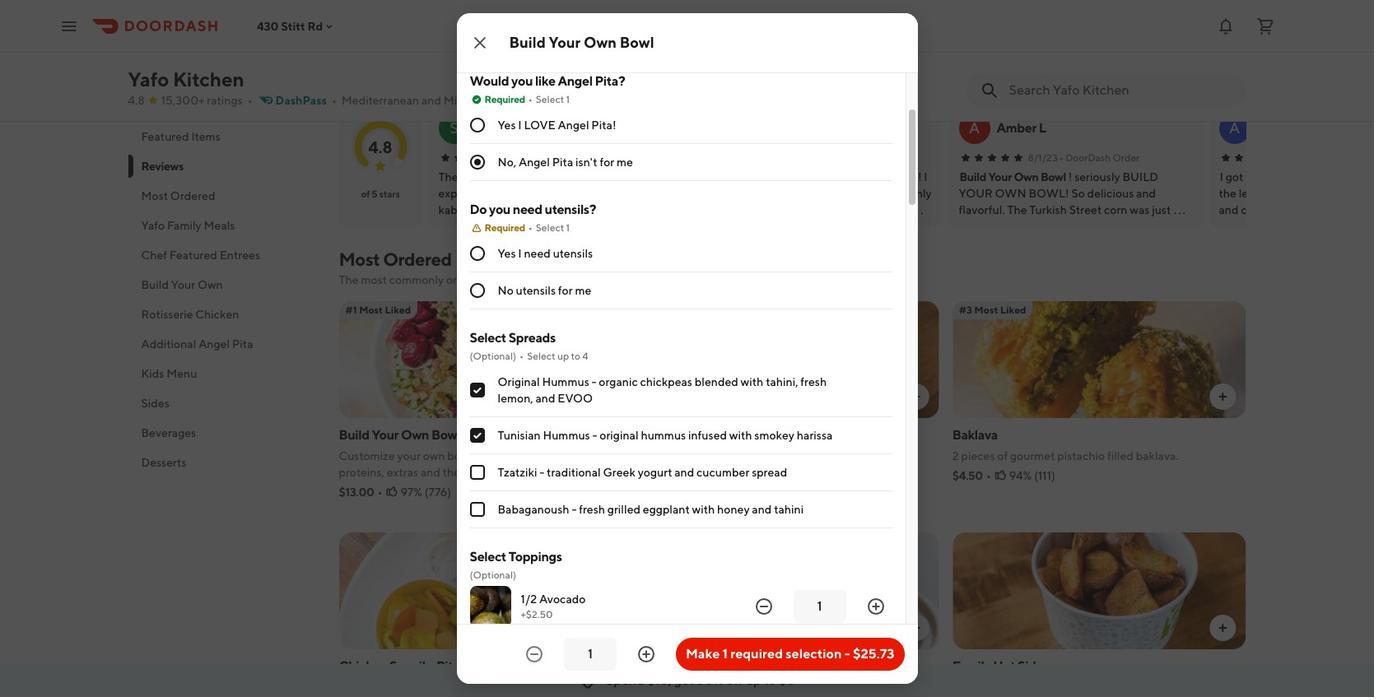 Task type: vqa. For each thing, say whether or not it's contained in the screenshot.
am
no



Task type: describe. For each thing, give the bounding box(es) containing it.
tahini,
[[766, 376, 799, 389]]

and left 'tahini'
[[752, 503, 772, 517]]

increase quantity by 1 image
[[637, 645, 656, 665]]

most for individual hot sides
[[668, 304, 692, 316]]

amber l
[[997, 120, 1047, 136]]

liked for baklava
[[1001, 304, 1027, 316]]

required for do
[[485, 222, 525, 234]]

build your own button
[[128, 270, 319, 300]]

baked
[[392, 681, 425, 694]]

95% (222)
[[704, 470, 757, 483]]

me inside 'do you need utensils?' group
[[575, 284, 592, 298]]

original
[[600, 429, 639, 443]]

• inside select spreads (optional) • select up to 4
[[520, 350, 524, 363]]

honey
[[717, 503, 750, 517]]

with left the "honey"
[[692, 503, 715, 517]]

your inside build your own bowl dialog
[[549, 34, 581, 51]]

up for select
[[558, 350, 569, 363]]

current quantity is 1 number field for increase quantity by 1 icon
[[574, 646, 607, 664]]

add
[[1097, 70, 1119, 83]]

Tzatziki - traditional Greek yogurt and cucumber spread checkbox
[[470, 466, 485, 480]]

own inside build your own bowl customize your own bowl!  choose your base, toppings, proteins, extras and then sauces!
[[401, 427, 429, 443]]

you for would
[[512, 74, 533, 89]]

add item to cart image for kids entrée
[[910, 622, 923, 635]]

selection
[[786, 647, 842, 662]]

kids for menu
[[141, 367, 164, 381]]

reviews link
[[339, 50, 405, 72]]

kale
[[564, 27, 588, 41]]

select inside select toppings (optional)
[[470, 550, 506, 565]]

this
[[606, 273, 625, 287]]

chicken inside chicken spanikopita bite sized baked pitas stuffed with chicken, spinach,
[[339, 659, 387, 675]]

11/16/23
[[508, 152, 545, 164]]

protein
[[821, 681, 859, 694]]

entrée
[[674, 659, 713, 675]]

order for s
[[600, 152, 627, 164]]

sides button
[[128, 389, 319, 418]]

yafo family meals button
[[128, 211, 319, 241]]

doordash for s
[[553, 152, 598, 164]]

own inside dialog
[[584, 34, 617, 51]]

mediterranean and middle eastern street food
[[342, 94, 587, 107]]

doordash for a
[[1066, 152, 1111, 164]]

Babaganoush - fresh grilled eggplant with honey and tahini checkbox
[[470, 503, 485, 517]]

kids entrée image
[[646, 533, 940, 650]]

select inside 'do you need utensils?' group
[[536, 222, 564, 234]]

1 vertical spatial utensils
[[516, 284, 556, 298]]

angel right no,
[[519, 156, 550, 169]]

#1
[[346, 304, 357, 316]]

and down craveable,
[[675, 466, 695, 480]]

0 horizontal spatial of
[[361, 188, 370, 200]]

1 build your own bowl button from the left
[[700, 169, 806, 185]]

meals
[[204, 219, 235, 232]]

choose
[[479, 450, 520, 463]]

• inside 'do you need utensils?' group
[[529, 222, 533, 234]]

previous image
[[1194, 70, 1207, 83]]

scratch
[[705, 450, 743, 463]]

build your own bowl image
[[339, 301, 633, 418]]

need for i
[[524, 247, 551, 261]]

Yes I need utensils radio
[[470, 247, 485, 261]]

1/2 avocado image
[[470, 587, 511, 628]]

- up the toppings, in the bottom left of the page
[[593, 429, 598, 443]]

1 vertical spatial family
[[953, 659, 991, 675]]

select spreads group
[[470, 330, 892, 529]]

open menu image
[[59, 16, 79, 36]]

bowl inside build your own bowl customize your own bowl!  choose your base, toppings, proteins, extras and then sauces!
[[432, 427, 461, 443]]

Tunisian Hummus - original hummus infused with smokey harissa checkbox
[[470, 429, 485, 443]]

lemon,
[[498, 392, 533, 405]]

4
[[583, 350, 589, 363]]

add review
[[1097, 70, 1161, 83]]

to for 4
[[571, 350, 581, 363]]

rotisserie chicken
[[141, 308, 239, 321]]

add review button
[[1087, 63, 1171, 90]]

yes for would
[[498, 119, 516, 132]]

- down traditional
[[572, 503, 577, 517]]

1/2
[[521, 593, 537, 606]]

• inside would you like angel pita? group
[[529, 93, 533, 106]]

141
[[430, 75, 446, 88]]

- inside button
[[845, 647, 851, 662]]

rotisserie chicken button
[[128, 300, 319, 329]]

yafo kitchen
[[128, 68, 244, 91]]

0 items, open order cart image
[[1256, 16, 1276, 36]]

bowl!
[[448, 450, 477, 463]]

evoo
[[558, 392, 593, 405]]

1 vertical spatial ratings
[[207, 94, 243, 107]]

smokey
[[755, 429, 795, 443]]

close build your own bowl image
[[470, 33, 490, 53]]

tzatziki
[[498, 466, 537, 480]]

sized for chicken
[[363, 681, 390, 694]]

family inside the yafo family meals button
[[167, 219, 202, 232]]

- inside original hummus - organic chickpeas blended with tahini, fresh lemon, and evoo
[[592, 376, 597, 389]]

• right $13.00
[[378, 486, 383, 499]]

bite
[[339, 681, 360, 694]]

items
[[491, 273, 519, 287]]

me inside would you like angel pita? group
[[617, 156, 633, 169]]

filled
[[1108, 450, 1134, 463]]

family hot sides
[[953, 659, 1049, 675]]

hummus
[[641, 429, 686, 443]]

spread
[[752, 466, 788, 480]]

most ordered button
[[128, 181, 319, 211]]

and down the 141
[[422, 94, 441, 107]]

Item Search search field
[[1009, 82, 1233, 100]]

spinach
[[498, 27, 540, 41]]

street
[[525, 94, 558, 107]]

review
[[1122, 70, 1161, 83]]

select toppings (optional)
[[470, 550, 562, 582]]

• right $4.50
[[987, 470, 992, 483]]

yafo for yafo family meals
[[141, 219, 165, 232]]

you inside kids entrée kid sized entrée where you pick a protein and side.
[[767, 681, 786, 694]]

hummus for original
[[542, 376, 590, 389]]

hummus for tunisian
[[543, 429, 590, 443]]

kids menu button
[[128, 359, 319, 389]]

hot for individual
[[706, 427, 728, 443]]

0 vertical spatial featured
[[141, 130, 189, 143]]

• select 1 for like
[[529, 93, 570, 106]]

and inside build your own bowl customize your own bowl!  choose your base, toppings, proteins, extras and then sauces!
[[421, 466, 441, 479]]

ordered for most ordered
[[170, 189, 215, 203]]

get
[[674, 673, 694, 689]]

#2 most liked
[[652, 304, 720, 316]]

reviews for reviews
[[141, 160, 184, 173]]

93% (43)
[[521, 9, 567, 22]]

build inside dialog
[[509, 34, 546, 51]]

eastern
[[483, 94, 523, 107]]

angel inside button
[[199, 338, 230, 351]]

you for do
[[489, 202, 511, 218]]

0 horizontal spatial 4.8
[[128, 94, 145, 107]]

and inside kids entrée kid sized entrée where you pick a protein and side.
[[861, 681, 881, 694]]

angel down the food
[[558, 119, 589, 132]]

tunisian hummus - original hummus infused with smokey harissa
[[498, 429, 833, 443]]

sized for kids
[[666, 681, 693, 694]]

15,300+ inside reviews 15,300+ ratings • 141 public reviews
[[339, 75, 382, 88]]

make 1 required selection - $25.73 button
[[676, 638, 905, 671]]

rd
[[308, 19, 323, 33]]

- right tzatziki
[[540, 466, 545, 480]]

no, angel pita isn't for me
[[498, 156, 633, 169]]

add item to cart image for family hot sides
[[1217, 622, 1230, 635]]

1/2 avocado +$2.50
[[521, 593, 586, 621]]

0 vertical spatial utensils
[[553, 247, 593, 261]]

chicken spanikopita image
[[339, 533, 633, 650]]

mix
[[590, 27, 610, 41]]

spreads
[[509, 331, 556, 346]]

family hot sides image
[[953, 533, 1247, 650]]

$13.00
[[339, 486, 374, 499]]

yes for do
[[498, 247, 516, 261]]

• inside reviews 15,300+ ratings • 141 public reviews
[[423, 75, 428, 88]]

tahini
[[774, 503, 804, 517]]

• right the dashpass
[[332, 94, 337, 107]]

hot for family
[[993, 659, 1016, 675]]

ratings inside reviews 15,300+ ratings • 141 public reviews
[[385, 75, 420, 88]]

blended
[[695, 376, 739, 389]]

spinach and kale mix group
[[470, 0, 892, 53]]

• up featured items button
[[248, 94, 252, 107]]

l
[[1039, 120, 1047, 136]]

(optional) for toppings
[[470, 569, 517, 582]]

traditional
[[547, 466, 601, 480]]

side.
[[883, 681, 907, 694]]

build inside build your own bowl customize your own bowl!  choose your base, toppings, proteins, extras and then sauces!
[[339, 427, 370, 443]]

your inside build your own button
[[171, 278, 195, 292]]

kitchen
[[173, 68, 244, 91]]

increase quantity by 1 image
[[866, 597, 886, 617]]

chef
[[141, 249, 167, 262]]

build your own bowl for 1st build your own bowl button from right
[[960, 171, 1067, 184]]

base,
[[547, 450, 575, 463]]

no,
[[498, 156, 517, 169]]

chef featured entrees
[[141, 249, 260, 262]]

93%
[[521, 9, 543, 22]]

individual hot sides craveable, scratch made, hot sides.
[[646, 427, 829, 463]]

would
[[470, 74, 509, 89]]

sides inside 'sides' button
[[141, 397, 169, 410]]

most for baklava
[[975, 304, 999, 316]]

amber
[[997, 120, 1037, 136]]

up for off
[[746, 673, 762, 689]]

(optional) for spreads
[[470, 350, 517, 363]]

greek
[[603, 466, 636, 480]]



Task type: locate. For each thing, give the bounding box(es) containing it.
chicken spanikopita bite sized baked pitas stuffed with chicken, spinach,
[[339, 659, 627, 698]]

1 required from the top
[[485, 93, 525, 106]]

reviews up the mediterranean
[[339, 50, 405, 72]]

0 horizontal spatial add item to cart image
[[603, 622, 616, 635]]

and left evoo
[[536, 392, 556, 405]]

would you like angel pita? group
[[470, 73, 892, 181]]

0 vertical spatial ratings
[[385, 75, 420, 88]]

and right items
[[521, 273, 541, 287]]

original
[[498, 376, 540, 389]]

required down do
[[485, 222, 525, 234]]

bowl inside dialog
[[620, 34, 655, 51]]

select down spreads
[[527, 350, 556, 363]]

1 liked from the left
[[385, 304, 411, 316]]

0 horizontal spatial build your own bowl
[[509, 34, 655, 51]]

you inside group
[[512, 74, 533, 89]]

individual hot sides image
[[646, 301, 940, 418]]

need left utensils? at top
[[513, 202, 543, 218]]

1 vertical spatial yafo
[[141, 219, 165, 232]]

• doordash order right 8/1/23
[[1060, 152, 1140, 164]]

pita inside button
[[232, 338, 253, 351]]

1 i from the top
[[518, 119, 522, 132]]

0 horizontal spatial to
[[571, 350, 581, 363]]

most right #2 on the left top
[[668, 304, 692, 316]]

1 vertical spatial me
[[575, 284, 592, 298]]

1 horizontal spatial chicken
[[339, 659, 387, 675]]

#1 most liked
[[346, 304, 411, 316]]

• left the 141
[[423, 75, 428, 88]]

the
[[339, 273, 359, 287]]

sized right bite
[[363, 681, 390, 694]]

2 • select 1 from the top
[[529, 222, 570, 234]]

me
[[617, 156, 633, 169], [575, 284, 592, 298]]

1 • select 1 from the top
[[529, 93, 570, 106]]

0 vertical spatial add item to cart image
[[1217, 390, 1230, 404]]

you left pick
[[767, 681, 786, 694]]

$4.50 •
[[953, 470, 992, 483]]

1 horizontal spatial a
[[1230, 119, 1241, 137]]

need
[[513, 202, 543, 218], [524, 247, 551, 261]]

utensils?
[[545, 202, 596, 218]]

Current quantity is 1 number field
[[804, 598, 836, 616], [574, 646, 607, 664]]

0 horizontal spatial chicken
[[195, 308, 239, 321]]

toppings,
[[577, 450, 626, 463]]

then
[[443, 466, 467, 479]]

2 required from the top
[[485, 222, 525, 234]]

3 liked from the left
[[1001, 304, 1027, 316]]

most right '#1'
[[359, 304, 383, 316]]

0 vertical spatial pita
[[552, 156, 574, 169]]

where
[[732, 681, 765, 694]]

1 yes from the top
[[498, 119, 516, 132]]

to inside select spreads (optional) • select up to 4
[[571, 350, 581, 363]]

kids
[[141, 367, 164, 381], [646, 659, 672, 675]]

for
[[600, 156, 615, 169], [558, 284, 573, 298]]

• select 1 down would you like angel pita?
[[529, 93, 570, 106]]

kids inside button
[[141, 367, 164, 381]]

yogurt
[[638, 466, 673, 480]]

1 inside would you like angel pita? group
[[566, 93, 570, 106]]

yafo inside button
[[141, 219, 165, 232]]

i for like
[[518, 119, 522, 132]]

required inside 'do you need utensils?' group
[[485, 222, 525, 234]]

1 horizontal spatial reviews
[[339, 50, 405, 72]]

0 horizontal spatial your
[[397, 450, 421, 463]]

1 order from the left
[[600, 152, 627, 164]]

1 vertical spatial current quantity is 1 number field
[[574, 646, 607, 664]]

1 vertical spatial pita
[[232, 338, 253, 351]]

your up tzatziki
[[522, 450, 545, 463]]

0 vertical spatial family
[[167, 219, 202, 232]]

and inside most ordered the most commonly ordered items and dishes from this store
[[521, 273, 541, 287]]

0 vertical spatial of
[[361, 188, 370, 200]]

0 vertical spatial to
[[571, 350, 581, 363]]

featured left 'items'
[[141, 130, 189, 143]]

2 liked from the left
[[694, 304, 720, 316]]

0 horizontal spatial doordash
[[553, 152, 598, 164]]

(222)
[[729, 470, 757, 483]]

1 vertical spatial reviews
[[141, 160, 184, 173]]

0 horizontal spatial fresh
[[579, 503, 605, 517]]

stars
[[379, 188, 400, 200]]

• select 1 inside would you like angel pita? group
[[529, 93, 570, 106]]

sized inside chicken spanikopita bite sized baked pitas stuffed with chicken, spinach,
[[363, 681, 390, 694]]

add item to cart image for individual hot sides
[[910, 390, 923, 404]]

0 horizontal spatial me
[[575, 284, 592, 298]]

a
[[813, 681, 819, 694]]

liked right #2 on the left top
[[694, 304, 720, 316]]

0 vertical spatial 4.8
[[128, 94, 145, 107]]

your inside build your own bowl customize your own bowl!  choose your base, toppings, proteins, extras and then sauces!
[[372, 427, 399, 443]]

•
[[423, 75, 428, 88], [529, 93, 533, 106], [248, 94, 252, 107], [332, 94, 337, 107], [547, 152, 551, 164], [1060, 152, 1064, 164], [529, 222, 533, 234], [520, 350, 524, 363], [681, 470, 686, 483], [987, 470, 992, 483], [378, 486, 383, 499]]

yes inside would you like angel pita? group
[[498, 119, 516, 132]]

hot inside individual hot sides craveable, scratch made, hot sides.
[[706, 427, 728, 443]]

order down the item search search field
[[1113, 152, 1140, 164]]

off
[[727, 673, 743, 689]]

1 right the make on the bottom of page
[[723, 647, 728, 662]]

kid
[[646, 681, 664, 694]]

with inside original hummus - organic chickpeas blended with tahini, fresh lemon, and evoo
[[741, 376, 764, 389]]

1 horizontal spatial of
[[998, 450, 1008, 463]]

4.8 down yafo kitchen
[[128, 94, 145, 107]]

fresh left grilled
[[579, 503, 605, 517]]

93% (43) button
[[495, 0, 643, 32]]

1 horizontal spatial family
[[953, 659, 991, 675]]

pick
[[789, 681, 811, 694]]

public
[[448, 75, 481, 88]]

to left 4
[[571, 350, 581, 363]]

desserts
[[141, 456, 186, 470]]

with left tahini, at right bottom
[[741, 376, 764, 389]]

chicken up bite
[[339, 659, 387, 675]]

doordash right 8/1/23
[[1066, 152, 1111, 164]]

no utensils for me
[[498, 284, 592, 298]]

1 vertical spatial 15,300+
[[161, 94, 205, 107]]

$4.50
[[953, 470, 983, 483]]

select toppings group
[[470, 549, 892, 698]]

2 horizontal spatial build your own bowl
[[960, 171, 1067, 184]]

avocado
[[539, 593, 586, 606]]

$15,
[[647, 673, 672, 689]]

for right isn't
[[600, 156, 615, 169]]

yes up items
[[498, 247, 516, 261]]

94% (111)
[[1010, 470, 1056, 483]]

1 horizontal spatial pita
[[552, 156, 574, 169]]

1 vertical spatial 1
[[566, 222, 570, 234]]

1 vertical spatial • select 1
[[529, 222, 570, 234]]

angel
[[558, 74, 593, 89], [558, 119, 589, 132], [519, 156, 550, 169], [199, 338, 230, 351]]

1 horizontal spatial • doordash order
[[1060, 152, 1140, 164]]

to
[[571, 350, 581, 363], [764, 673, 777, 689]]

build your own bowl for first build your own bowl button from the left
[[700, 171, 806, 184]]

1 down utensils? at top
[[566, 222, 570, 234]]

reviews inside reviews 15,300+ ratings • 141 public reviews
[[339, 50, 405, 72]]

0 horizontal spatial 15,300+
[[161, 94, 205, 107]]

pita?
[[595, 74, 625, 89]]

tunisian
[[498, 429, 541, 443]]

2 a from the left
[[1230, 119, 1241, 137]]

yafo for yafo kitchen
[[128, 68, 169, 91]]

- left organic at bottom left
[[592, 376, 597, 389]]

1 horizontal spatial sides
[[730, 427, 762, 443]]

would you like angel pita?
[[470, 74, 625, 89]]

sides for individual hot sides craveable, scratch made, hot sides.
[[730, 427, 762, 443]]

current quantity is 1 number field for increase quantity by 1 image
[[804, 598, 836, 616]]

(optional) inside select toppings (optional)
[[470, 569, 517, 582]]

doordash down yes i love angel pita!
[[553, 152, 598, 164]]

1 vertical spatial for
[[558, 284, 573, 298]]

for inside would you like angel pita? group
[[600, 156, 615, 169]]

• down would you like angel pita?
[[529, 93, 533, 106]]

2 yes from the top
[[498, 247, 516, 261]]

liked for build
[[385, 304, 411, 316]]

1 horizontal spatial hot
[[993, 659, 1016, 675]]

0 vertical spatial hummus
[[542, 376, 590, 389]]

reviews 15,300+ ratings • 141 public reviews
[[339, 50, 523, 88]]

featured down yafo family meals
[[170, 249, 217, 262]]

hummus up base,
[[543, 429, 590, 443]]

0 horizontal spatial pita
[[232, 338, 253, 351]]

kids inside kids entrée kid sized entrée where you pick a protein and side.
[[646, 659, 672, 675]]

ratings up the mediterranean
[[385, 75, 420, 88]]

2 i from the top
[[518, 247, 522, 261]]

- left "$25.73"
[[845, 647, 851, 662]]

0 horizontal spatial for
[[558, 284, 573, 298]]

i inside group
[[518, 119, 522, 132]]

and down (43)
[[542, 27, 562, 41]]

• down spreads
[[520, 350, 524, 363]]

1 horizontal spatial ratings
[[385, 75, 420, 88]]

1 right street
[[566, 93, 570, 106]]

0 vertical spatial 1
[[566, 93, 570, 106]]

Original Hummus - organic chickpeas blended with tahini, fresh lemon, and EVOO checkbox
[[470, 383, 485, 398]]

#3
[[959, 304, 973, 316]]

1 sized from the left
[[363, 681, 390, 694]]

pita for additional
[[232, 338, 253, 351]]

fresh right tahini, at right bottom
[[801, 376, 827, 389]]

additional
[[141, 338, 196, 351]]

liked right #3
[[1001, 304, 1027, 316]]

utensils up dishes at the left of page
[[553, 247, 593, 261]]

2 vertical spatial sides
[[1018, 659, 1049, 675]]

2
[[953, 450, 959, 463]]

spanikopita
[[390, 659, 460, 675]]

pita inside group
[[552, 156, 574, 169]]

yes inside 'do you need utensils?' group
[[498, 247, 516, 261]]

• select 1 inside 'do you need utensils?' group
[[529, 222, 570, 234]]

1 vertical spatial 4.8
[[368, 137, 393, 156]]

kids for entrée
[[646, 659, 672, 675]]

pieces
[[962, 450, 995, 463]]

1 vertical spatial you
[[489, 202, 511, 218]]

yes down eastern
[[498, 119, 516, 132]]

proteins,
[[339, 466, 385, 479]]

0 vertical spatial ordered
[[170, 189, 215, 203]]

• select 1 for need
[[529, 222, 570, 234]]

2 (optional) from the top
[[470, 569, 517, 582]]

1 horizontal spatial your
[[522, 450, 545, 463]]

1 horizontal spatial add item to cart image
[[1217, 390, 1230, 404]]

chicken,
[[519, 681, 563, 694]]

add item to cart image
[[1217, 390, 1230, 404], [603, 622, 616, 635]]

do you need utensils? group
[[470, 201, 892, 310]]

with right stuffed
[[494, 681, 517, 694]]

kids entrée kid sized entrée where you pick a protein and side.
[[646, 659, 907, 694]]

next image
[[1227, 70, 1240, 83]]

1 vertical spatial hummus
[[543, 429, 590, 443]]

1 vertical spatial fresh
[[579, 503, 605, 517]]

select left spreads
[[470, 331, 506, 346]]

0 vertical spatial i
[[518, 119, 522, 132]]

i for need
[[518, 247, 522, 261]]

angel up the food
[[558, 74, 593, 89]]

$6.00 •
[[646, 470, 686, 483]]

organic
[[599, 376, 638, 389]]

0 vertical spatial 15,300+
[[339, 75, 382, 88]]

do you need utensils?
[[470, 202, 596, 218]]

$25.73
[[853, 647, 895, 662]]

2 • doordash order from the left
[[1060, 152, 1140, 164]]

for inside 'do you need utensils?' group
[[558, 284, 573, 298]]

commonly
[[389, 273, 444, 287]]

1 vertical spatial required
[[485, 222, 525, 234]]

mediterranean
[[342, 94, 419, 107]]

• right 11/16/23
[[547, 152, 551, 164]]

order right isn't
[[600, 152, 627, 164]]

0 vertical spatial • select 1
[[529, 93, 570, 106]]

#3 most liked
[[959, 304, 1027, 316]]

1 for utensils?
[[566, 222, 570, 234]]

notification bell image
[[1217, 16, 1236, 36]]

hot
[[780, 450, 797, 463]]

decrease quantity by 1 image
[[754, 597, 774, 617]]

chicken down build your own button
[[195, 308, 239, 321]]

• right 8/1/23
[[1060, 152, 1064, 164]]

1 horizontal spatial 4.8
[[368, 137, 393, 156]]

s
[[450, 119, 459, 137]]

select left toppings
[[470, 550, 506, 565]]

• doordash order for s
[[547, 152, 627, 164]]

kids left "menu"
[[141, 367, 164, 381]]

• doordash order down pita!
[[547, 152, 627, 164]]

ordered for most ordered the most commonly ordered items and dishes from this store
[[383, 249, 452, 270]]

1 vertical spatial up
[[746, 673, 762, 689]]

1 (optional) from the top
[[470, 350, 517, 363]]

1 horizontal spatial order
[[1113, 152, 1140, 164]]

decrease quantity by 1 image
[[525, 645, 544, 665]]

liked down commonly
[[385, 304, 411, 316]]

hummus up evoo
[[542, 376, 590, 389]]

a left 'amber'
[[969, 119, 980, 137]]

build your own bowl dialog
[[457, 0, 918, 698]]

0 vertical spatial yes
[[498, 119, 516, 132]]

hummus inside original hummus - organic chickpeas blended with tahini, fresh lemon, and evoo
[[542, 376, 590, 389]]

i inside group
[[518, 247, 522, 261]]

yes i love angel pita!
[[498, 119, 617, 132]]

family
[[167, 219, 202, 232], [953, 659, 991, 675]]

gourmet
[[1011, 450, 1056, 463]]

kids up 'kid'
[[646, 659, 672, 675]]

of right the pieces
[[998, 450, 1008, 463]]

$8
[[779, 673, 795, 689]]

1 horizontal spatial me
[[617, 156, 633, 169]]

made,
[[745, 450, 777, 463]]

0 vertical spatial hot
[[706, 427, 728, 443]]

build your own bowl inside dialog
[[509, 34, 655, 51]]

No, Angel Pita isn't for me radio
[[470, 155, 485, 170]]

sides inside individual hot sides craveable, scratch made, hot sides.
[[730, 427, 762, 443]]

up inside select spreads (optional) • select up to 4
[[558, 350, 569, 363]]

15,300+ down reviews link
[[339, 75, 382, 88]]

for left from
[[558, 284, 573, 298]]

0 vertical spatial you
[[512, 74, 533, 89]]

build
[[509, 34, 546, 51], [700, 171, 727, 184], [960, 171, 987, 184], [141, 278, 169, 292], [339, 427, 370, 443]]

1 inside make 1 required selection - $25.73 button
[[723, 647, 728, 662]]

0 horizontal spatial you
[[489, 202, 511, 218]]

• down do you need utensils?
[[529, 222, 533, 234]]

me right isn't
[[617, 156, 633, 169]]

required for would
[[485, 93, 525, 106]]

and inside group
[[542, 27, 562, 41]]

required down reviews
[[485, 93, 525, 106]]

utensils right no
[[516, 284, 556, 298]]

ordered up yafo family meals
[[170, 189, 215, 203]]

pita for no,
[[552, 156, 574, 169]]

0 horizontal spatial up
[[558, 350, 569, 363]]

need for you
[[513, 202, 543, 218]]

select inside would you like angel pita? group
[[536, 93, 564, 106]]

beverages
[[141, 427, 196, 440]]

build your own bowl customize your own bowl!  choose your base, toppings, proteins, extras and then sauces!
[[339, 427, 626, 479]]

fresh inside original hummus - organic chickpeas blended with tahini, fresh lemon, and evoo
[[801, 376, 827, 389]]

craveable,
[[646, 450, 702, 463]]

ordered inside 'button'
[[170, 189, 215, 203]]

2 order from the left
[[1113, 152, 1140, 164]]

0 vertical spatial reviews
[[339, 50, 405, 72]]

original hummus - organic chickpeas blended with tahini, fresh lemon, and evoo
[[498, 376, 827, 405]]

pita down rotisserie chicken button
[[232, 338, 253, 351]]

1 • doordash order from the left
[[547, 152, 627, 164]]

2 doordash from the left
[[1066, 152, 1111, 164]]

0 horizontal spatial kids
[[141, 367, 164, 381]]

desserts button
[[128, 448, 319, 478]]

0 vertical spatial (optional)
[[470, 350, 517, 363]]

0 horizontal spatial hot
[[706, 427, 728, 443]]

items
[[191, 130, 221, 143]]

with up scratch at the right bottom
[[730, 429, 752, 443]]

0 horizontal spatial family
[[167, 219, 202, 232]]

select down would you like angel pita?
[[536, 93, 564, 106]]

most inside 'button'
[[141, 189, 168, 203]]

sized inside kids entrée kid sized entrée where you pick a protein and side.
[[666, 681, 693, 694]]

0 vertical spatial fresh
[[801, 376, 827, 389]]

1 vertical spatial featured
[[170, 249, 217, 262]]

0 vertical spatial me
[[617, 156, 633, 169]]

sized right 'kid'
[[666, 681, 693, 694]]

Yes I LOVE Angel Pita! radio
[[470, 118, 485, 133]]

1 vertical spatial kids
[[646, 659, 672, 675]]

most up yafo family meals
[[141, 189, 168, 203]]

me left this at the left of page
[[575, 284, 592, 298]]

to for $8
[[764, 673, 777, 689]]

current quantity is 1 number field inside "select toppings" group
[[804, 598, 836, 616]]

1 vertical spatial yes
[[498, 247, 516, 261]]

featured items
[[141, 130, 221, 143]]

with inside chicken spanikopita bite sized baked pitas stuffed with chicken, spinach,
[[494, 681, 517, 694]]

2 your from the left
[[522, 450, 545, 463]]

add item to cart image for chicken spanikopita
[[603, 622, 616, 635]]

reviews up most ordered
[[141, 160, 184, 173]]

most inside most ordered the most commonly ordered items and dishes from this store
[[339, 249, 380, 270]]

1 vertical spatial sides
[[730, 427, 762, 443]]

make 1 required selection - $25.73
[[686, 647, 895, 662]]

i up items
[[518, 247, 522, 261]]

required inside would you like angel pita? group
[[485, 93, 525, 106]]

middle
[[444, 94, 481, 107]]

Spinach and Kale Mix checkbox
[[470, 27, 485, 41]]

1 vertical spatial to
[[764, 673, 777, 689]]

1 inside 'do you need utensils?' group
[[566, 222, 570, 234]]

0 vertical spatial kids
[[141, 367, 164, 381]]

liked for individual
[[694, 304, 720, 316]]

2 build your own bowl button from the left
[[960, 169, 1067, 185]]

select down do you need utensils?
[[536, 222, 564, 234]]

most for build your own bowl
[[359, 304, 383, 316]]

1 vertical spatial of
[[998, 450, 1008, 463]]

0 vertical spatial yafo
[[128, 68, 169, 91]]

chicken
[[195, 308, 239, 321], [339, 659, 387, 675]]

love
[[524, 119, 556, 132]]

sides.
[[800, 450, 829, 463]]

1 horizontal spatial doordash
[[1066, 152, 1111, 164]]

sides for family hot sides
[[1018, 659, 1049, 675]]

0 vertical spatial required
[[485, 93, 525, 106]]

0 horizontal spatial ratings
[[207, 94, 243, 107]]

angel down rotisserie chicken button
[[199, 338, 230, 351]]

order for a
[[1113, 152, 1140, 164]]

need up dishes at the left of page
[[524, 247, 551, 261]]

you inside group
[[489, 202, 511, 218]]

add item to cart image
[[910, 390, 923, 404], [910, 622, 923, 635], [1217, 622, 1230, 635]]

No utensils for me radio
[[470, 284, 485, 298]]

• doordash order for a
[[1060, 152, 1140, 164]]

0 horizontal spatial • doordash order
[[547, 152, 627, 164]]

a down next icon
[[1230, 119, 1241, 137]]

1 for angel
[[566, 93, 570, 106]]

0 vertical spatial up
[[558, 350, 569, 363]]

1 your from the left
[[397, 450, 421, 463]]

ordered inside most ordered the most commonly ordered items and dishes from this store
[[383, 249, 452, 270]]

2 vertical spatial 1
[[723, 647, 728, 662]]

utensils
[[553, 247, 593, 261], [516, 284, 556, 298]]

up right off
[[746, 673, 762, 689]]

baklava image
[[953, 301, 1247, 418]]

1 horizontal spatial build your own bowl button
[[960, 169, 1067, 185]]

make
[[686, 647, 720, 662]]

reviews
[[483, 75, 523, 88]]

0 vertical spatial for
[[600, 156, 615, 169]]

most right #3
[[975, 304, 999, 316]]

(optional) up the original
[[470, 350, 517, 363]]

entrée
[[695, 681, 730, 694]]

2 horizontal spatial sides
[[1018, 659, 1049, 675]]

0 horizontal spatial ordered
[[170, 189, 215, 203]]

1 vertical spatial hot
[[993, 659, 1016, 675]]

0 horizontal spatial reviews
[[141, 160, 184, 173]]

spinach,
[[565, 681, 609, 694]]

of inside baklava 2 pieces of gourmet pistachio filled baklava.
[[998, 450, 1008, 463]]

1 horizontal spatial sized
[[666, 681, 693, 694]]

store
[[627, 273, 653, 287]]

reviews for reviews 15,300+ ratings • 141 public reviews
[[339, 50, 405, 72]]

1 vertical spatial add item to cart image
[[603, 622, 616, 635]]

0 vertical spatial need
[[513, 202, 543, 218]]

2 sized from the left
[[666, 681, 693, 694]]

add item to cart image for baklava
[[1217, 390, 1230, 404]]

most up the
[[339, 249, 380, 270]]

1 horizontal spatial you
[[512, 74, 533, 89]]

your up extras
[[397, 450, 421, 463]]

0 horizontal spatial a
[[969, 119, 980, 137]]

(optional) up 1/2 avocado "image"
[[470, 569, 517, 582]]

you right do
[[489, 202, 511, 218]]

(optional) inside select spreads (optional) • select up to 4
[[470, 350, 517, 363]]

from
[[579, 273, 603, 287]]

yafo left kitchen
[[128, 68, 169, 91]]

up left 4
[[558, 350, 569, 363]]

5
[[372, 188, 378, 200]]

you left like
[[512, 74, 533, 89]]

rotisserie
[[141, 308, 193, 321]]

1 horizontal spatial to
[[764, 673, 777, 689]]

i left love
[[518, 119, 522, 132]]

baklava.
[[1136, 450, 1179, 463]]

dashpass
[[276, 94, 327, 107]]

chicken inside rotisserie chicken button
[[195, 308, 239, 321]]

0 vertical spatial chicken
[[195, 308, 239, 321]]

1 a from the left
[[969, 119, 980, 137]]

4.8 down the mediterranean
[[368, 137, 393, 156]]

yafo up chef
[[141, 219, 165, 232]]

• right $6.00
[[681, 470, 686, 483]]

0 horizontal spatial current quantity is 1 number field
[[574, 646, 607, 664]]

spend
[[606, 673, 645, 689]]

and inside original hummus - organic chickpeas blended with tahini, fresh lemon, and evoo
[[536, 392, 556, 405]]

chef featured entrees button
[[128, 241, 319, 270]]

0 vertical spatial current quantity is 1 number field
[[804, 598, 836, 616]]

(optional)
[[470, 350, 517, 363], [470, 569, 517, 582]]

1 doordash from the left
[[553, 152, 598, 164]]

like
[[535, 74, 556, 89]]



